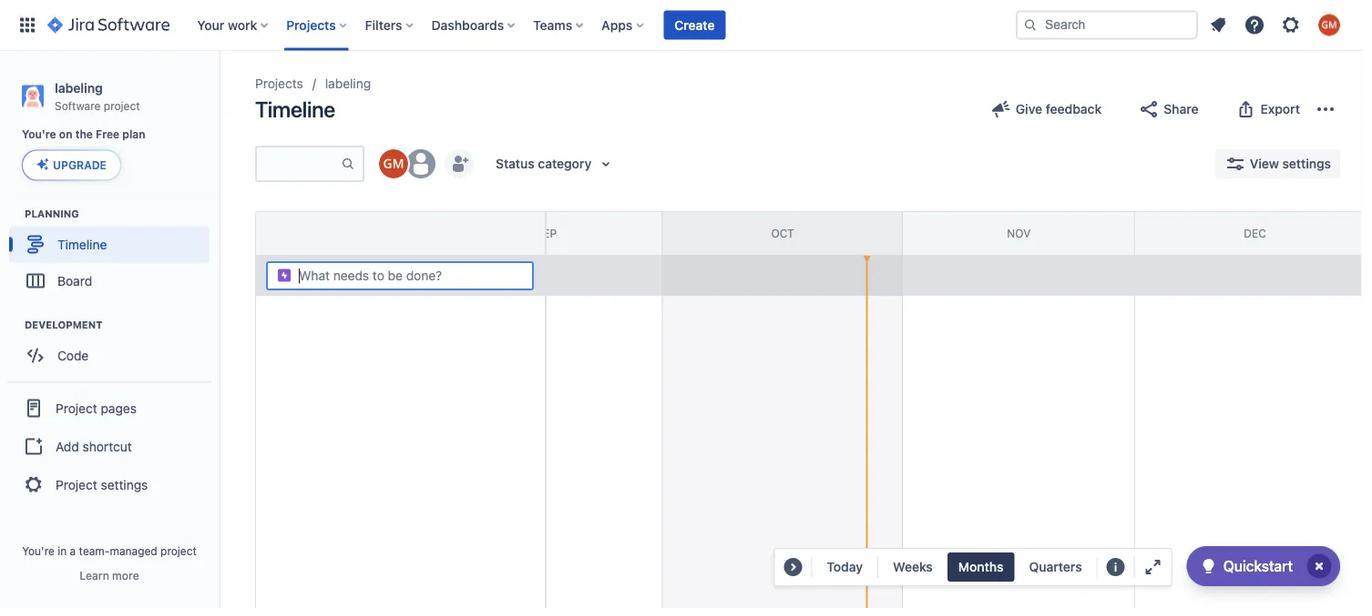Task type: describe. For each thing, give the bounding box(es) containing it.
dashboards button
[[426, 10, 522, 40]]

your work
[[197, 17, 257, 32]]

settings image
[[1281, 14, 1302, 36]]

you're in a team-managed project
[[22, 545, 197, 558]]

quarters button
[[1019, 553, 1093, 582]]

notifications image
[[1208, 14, 1230, 36]]

Search field
[[1016, 10, 1199, 40]]

legend image
[[1105, 557, 1127, 579]]

feedback
[[1046, 102, 1102, 117]]

dismiss quickstart image
[[1305, 552, 1334, 582]]

unassigned image
[[407, 149, 436, 179]]

quarters
[[1029, 560, 1083, 575]]

labeling software project
[[55, 80, 140, 112]]

months button
[[948, 553, 1015, 582]]

add
[[56, 439, 79, 454]]

What needs to be done? - Press the "Enter" key to submit or the "Escape" key to cancel. text field
[[299, 267, 520, 285]]

primary element
[[11, 0, 1016, 51]]

apps button
[[596, 10, 651, 40]]

teams
[[533, 17, 573, 32]]

development group
[[9, 317, 218, 379]]

your profile and settings image
[[1319, 14, 1341, 36]]

projects for projects dropdown button
[[286, 17, 336, 32]]

give feedback button
[[980, 95, 1113, 124]]

1 horizontal spatial project
[[160, 545, 197, 558]]

dec
[[1244, 227, 1267, 240]]

a
[[70, 545, 76, 558]]

filters
[[365, 17, 402, 32]]

labeling for labeling software project
[[55, 80, 103, 95]]

the
[[75, 128, 93, 141]]

planning
[[25, 208, 79, 220]]

months
[[959, 560, 1004, 575]]

weeks button
[[882, 553, 944, 582]]

status
[[496, 156, 535, 171]]

on
[[59, 128, 72, 141]]

development image
[[3, 314, 25, 336]]

pages
[[101, 401, 137, 416]]

help image
[[1244, 14, 1266, 36]]

dashboards
[[432, 17, 504, 32]]

project pages link
[[7, 389, 211, 429]]

managed
[[110, 545, 157, 558]]

board
[[57, 273, 92, 288]]

projects link
[[255, 73, 303, 95]]

give
[[1016, 102, 1043, 117]]

row inside grid
[[256, 212, 545, 256]]

column header inside grid
[[190, 212, 431, 255]]

you're for you're in a team-managed project
[[22, 545, 55, 558]]

upgrade button
[[23, 151, 120, 180]]

plan
[[122, 128, 145, 141]]

check image
[[1198, 556, 1220, 578]]

sidebar navigation image
[[199, 73, 239, 109]]

group containing project pages
[[7, 381, 211, 511]]

status category button
[[485, 149, 628, 179]]

filters button
[[360, 10, 421, 40]]

your work button
[[192, 10, 275, 40]]

view settings image
[[1225, 153, 1247, 175]]

settings for project settings
[[101, 478, 148, 493]]

you're on the free plan
[[22, 128, 145, 141]]

epic image
[[277, 268, 292, 283]]

development
[[25, 319, 103, 331]]

grid containing sep
[[190, 211, 1363, 609]]

you're for you're on the free plan
[[22, 128, 56, 141]]

project for project settings
[[56, 478, 97, 493]]

board link
[[9, 263, 210, 299]]

giulia masi image
[[379, 149, 408, 179]]

sep
[[537, 227, 557, 240]]

planning group
[[9, 206, 218, 305]]

today
[[827, 560, 863, 575]]

project inside the labeling software project
[[104, 99, 140, 112]]



Task type: vqa. For each thing, say whether or not it's contained in the screenshot.
with to the bottom
no



Task type: locate. For each thing, give the bounding box(es) containing it.
labeling down projects dropdown button
[[325, 76, 371, 91]]

view
[[1250, 156, 1280, 171]]

project settings link
[[7, 465, 211, 505]]

add people image
[[448, 153, 470, 175]]

1 you're from the top
[[22, 128, 56, 141]]

project for project pages
[[56, 401, 97, 416]]

0 vertical spatial you're
[[22, 128, 56, 141]]

today button
[[816, 553, 874, 582]]

column header
[[190, 212, 431, 255]]

timeline link
[[9, 226, 210, 263]]

learn more button
[[80, 569, 139, 583]]

labeling for labeling
[[325, 76, 371, 91]]

0 vertical spatial projects
[[286, 17, 336, 32]]

timeline down "projects" link
[[255, 97, 335, 122]]

category
[[538, 156, 592, 171]]

1 horizontal spatial settings
[[1283, 156, 1332, 171]]

0 horizontal spatial settings
[[101, 478, 148, 493]]

row group
[[255, 211, 545, 256], [255, 256, 545, 296]]

1 project from the top
[[56, 401, 97, 416]]

quickstart
[[1224, 558, 1293, 576]]

1 horizontal spatial timeline
[[255, 97, 335, 122]]

2 row group from the top
[[255, 256, 545, 296]]

0 horizontal spatial labeling
[[55, 80, 103, 95]]

banner containing your work
[[0, 0, 1363, 51]]

nov
[[1007, 227, 1031, 240]]

your
[[197, 17, 224, 32]]

labeling link
[[325, 73, 371, 95]]

1 vertical spatial project
[[160, 545, 197, 558]]

free
[[96, 128, 120, 141]]

view settings button
[[1216, 149, 1341, 179]]

0 vertical spatial settings
[[1283, 156, 1332, 171]]

1 vertical spatial settings
[[101, 478, 148, 493]]

appswitcher icon image
[[16, 14, 38, 36]]

0 vertical spatial project
[[56, 401, 97, 416]]

jira software image
[[47, 14, 170, 36], [47, 14, 170, 36]]

0 vertical spatial timeline
[[255, 97, 335, 122]]

search image
[[1024, 18, 1038, 32]]

1 vertical spatial project
[[56, 478, 97, 493]]

project up add
[[56, 401, 97, 416]]

settings
[[1283, 156, 1332, 171], [101, 478, 148, 493]]

settings inside group
[[101, 478, 148, 493]]

0 horizontal spatial project
[[104, 99, 140, 112]]

you're left in
[[22, 545, 55, 558]]

learn more
[[80, 570, 139, 582]]

timeline up board
[[57, 237, 107, 252]]

timeline
[[255, 97, 335, 122], [57, 237, 107, 252]]

projects for "projects" link
[[255, 76, 303, 91]]

settings right view at the right of the page
[[1283, 156, 1332, 171]]

you're
[[22, 128, 56, 141], [22, 545, 55, 558]]

software
[[55, 99, 101, 112]]

group
[[7, 381, 211, 511]]

project settings
[[56, 478, 148, 493]]

project
[[104, 99, 140, 112], [160, 545, 197, 558]]

labeling
[[325, 76, 371, 91], [55, 80, 103, 95]]

share button
[[1128, 95, 1210, 124]]

export button
[[1225, 95, 1312, 124]]

oct
[[772, 227, 794, 240]]

1 vertical spatial timeline
[[57, 237, 107, 252]]

0 horizontal spatial timeline
[[57, 237, 107, 252]]

status category
[[496, 156, 592, 171]]

project
[[56, 401, 97, 416], [56, 478, 97, 493]]

project pages
[[56, 401, 137, 416]]

banner
[[0, 0, 1363, 51]]

row
[[256, 212, 545, 256]]

shortcut
[[83, 439, 132, 454]]

learn
[[80, 570, 109, 582]]

add shortcut button
[[7, 429, 211, 465]]

settings down add shortcut button
[[101, 478, 148, 493]]

code
[[57, 348, 89, 363]]

Search timeline text field
[[257, 148, 341, 180]]

timeline inside planning group
[[57, 237, 107, 252]]

projects up "projects" link
[[286, 17, 336, 32]]

project up plan
[[104, 99, 140, 112]]

give feedback
[[1016, 102, 1102, 117]]

work
[[228, 17, 257, 32]]

projects
[[286, 17, 336, 32], [255, 76, 303, 91]]

team-
[[79, 545, 110, 558]]

share
[[1164, 102, 1199, 117]]

add shortcut
[[56, 439, 132, 454]]

1 vertical spatial projects
[[255, 76, 303, 91]]

planning image
[[3, 203, 25, 225]]

2 project from the top
[[56, 478, 97, 493]]

export icon image
[[1236, 98, 1257, 120]]

project right managed
[[160, 545, 197, 558]]

settings for view settings
[[1283, 156, 1332, 171]]

export
[[1261, 102, 1301, 117]]

projects inside dropdown button
[[286, 17, 336, 32]]

1 vertical spatial you're
[[22, 545, 55, 558]]

1 horizontal spatial labeling
[[325, 76, 371, 91]]

create button
[[664, 10, 726, 40]]

in
[[58, 545, 67, 558]]

2 you're from the top
[[22, 545, 55, 558]]

upgrade
[[53, 159, 107, 172]]

labeling up software
[[55, 80, 103, 95]]

teams button
[[528, 10, 591, 40]]

code link
[[9, 338, 210, 374]]

projects right sidebar navigation 'image'
[[255, 76, 303, 91]]

create
[[675, 17, 715, 32]]

projects button
[[281, 10, 354, 40]]

enter full screen image
[[1143, 557, 1165, 579]]

more
[[112, 570, 139, 582]]

project down add
[[56, 478, 97, 493]]

share image
[[1139, 98, 1160, 120]]

quickstart button
[[1187, 547, 1341, 587]]

0 vertical spatial project
[[104, 99, 140, 112]]

you're left on
[[22, 128, 56, 141]]

labeling inside the labeling software project
[[55, 80, 103, 95]]

weeks
[[893, 560, 933, 575]]

settings inside dropdown button
[[1283, 156, 1332, 171]]

1 row group from the top
[[255, 211, 545, 256]]

apps
[[602, 17, 633, 32]]

grid
[[190, 211, 1363, 609]]

view settings
[[1250, 156, 1332, 171]]



